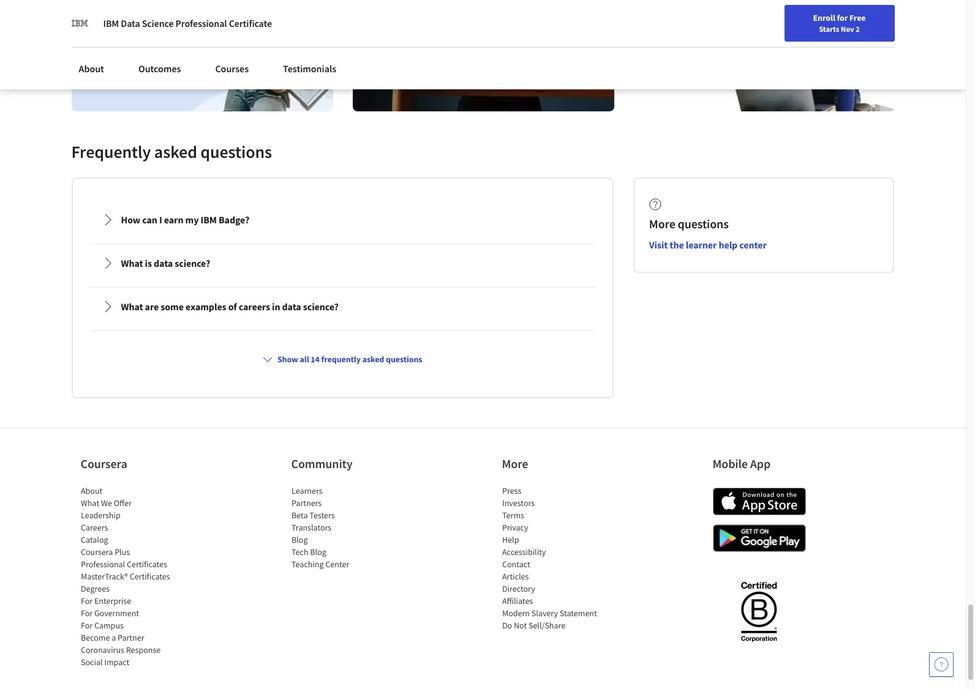 Task type: locate. For each thing, give the bounding box(es) containing it.
0 vertical spatial certificates
[[127, 559, 167, 570]]

ibm data science professional certificate
[[103, 17, 272, 29]]

what for what is data science?
[[121, 257, 143, 270]]

0 vertical spatial professional
[[176, 17, 227, 29]]

blog
[[291, 535, 308, 546], [310, 547, 326, 558]]

careers
[[239, 301, 270, 313]]

what
[[121, 257, 143, 270], [121, 301, 143, 313], [81, 498, 99, 509]]

0 horizontal spatial blog
[[291, 535, 308, 546]]

coursera plus link
[[81, 547, 130, 558]]

coronavirus response link
[[81, 645, 160, 656]]

2 vertical spatial questions
[[386, 354, 422, 365]]

i
[[159, 214, 162, 226]]

data right is
[[154, 257, 173, 270]]

science? right opens in a new tab 'image'
[[175, 257, 210, 270]]

for down the degrees link
[[81, 596, 92, 607]]

learner
[[686, 239, 717, 251]]

about for about
[[79, 62, 104, 75]]

teaching center link
[[291, 559, 349, 570]]

center
[[325, 559, 349, 570]]

investors link
[[502, 498, 535, 509]]

about for about what we offer leadership careers catalog coursera plus professional certificates mastertrack® certificates degrees for enterprise for government for campus become a partner coronavirus response social impact
[[81, 486, 102, 497]]

testers
[[309, 510, 335, 521]]

0 vertical spatial what
[[121, 257, 143, 270]]

1 horizontal spatial more
[[649, 216, 676, 232]]

about link up what we offer link
[[81, 486, 102, 497]]

1 horizontal spatial asked
[[362, 354, 384, 365]]

1 vertical spatial for
[[81, 608, 92, 619]]

professional inside about what we offer leadership careers catalog coursera plus professional certificates mastertrack® certificates degrees for enterprise for government for campus become a partner coronavirus response social impact
[[81, 559, 125, 570]]

0 horizontal spatial more
[[502, 456, 528, 472]]

mobile
[[713, 456, 748, 472]]

enterprise
[[94, 596, 131, 607]]

press investors terms privacy help accessibility contact articles directory affiliates modern slavery statement do not sell/share
[[502, 486, 597, 632]]

0 vertical spatial coursera
[[81, 456, 127, 472]]

for
[[837, 12, 848, 23]]

not
[[514, 621, 527, 632]]

2 vertical spatial for
[[81, 621, 92, 632]]

list containing about
[[81, 485, 185, 669]]

3 list from the left
[[502, 485, 606, 632]]

0 vertical spatial ibm
[[103, 17, 119, 29]]

professional right science
[[176, 17, 227, 29]]

leadership link
[[81, 510, 120, 521]]

1 for from the top
[[81, 596, 92, 607]]

1 vertical spatial coursera
[[81, 547, 113, 558]]

get it on google play image
[[713, 525, 806, 553]]

about
[[79, 62, 104, 75], [81, 486, 102, 497]]

about link for frequently asked questions
[[71, 55, 111, 82]]

earn
[[164, 214, 183, 226]]

press link
[[502, 486, 521, 497]]

response
[[126, 645, 160, 656]]

frequently
[[71, 141, 151, 163]]

data right in
[[282, 301, 301, 313]]

visit
[[649, 239, 668, 251]]

courses link
[[208, 55, 256, 82]]

0 vertical spatial for
[[81, 596, 92, 607]]

social impact link
[[81, 657, 129, 668]]

about link down ibm icon
[[71, 55, 111, 82]]

beta
[[291, 510, 308, 521]]

0 vertical spatial more
[[649, 216, 676, 232]]

for up 'for campus' link
[[81, 608, 92, 619]]

1 horizontal spatial data
[[282, 301, 301, 313]]

2 vertical spatial what
[[81, 498, 99, 509]]

what left the are
[[121, 301, 143, 313]]

2 horizontal spatial questions
[[678, 216, 729, 232]]

app
[[750, 456, 771, 472]]

campus
[[94, 621, 123, 632]]

ibm right my
[[201, 214, 217, 226]]

opens in a new tab image
[[150, 259, 159, 269]]

coursera down "catalog"
[[81, 547, 113, 558]]

2 coursera from the top
[[81, 547, 113, 558]]

coronavirus
[[81, 645, 124, 656]]

we
[[101, 498, 112, 509]]

help link
[[502, 535, 519, 546]]

ibm left data
[[103, 17, 119, 29]]

testimonials
[[283, 62, 337, 75]]

1 vertical spatial about
[[81, 486, 102, 497]]

modern slavery statement link
[[502, 608, 597, 619]]

show notifications image
[[801, 15, 816, 30]]

0 horizontal spatial professional
[[81, 559, 125, 570]]

menu item
[[709, 12, 788, 52]]

offer
[[114, 498, 131, 509]]

1 vertical spatial asked
[[362, 354, 384, 365]]

partners link
[[291, 498, 322, 509]]

1 vertical spatial data
[[282, 301, 301, 313]]

what are some examples of careers in data science? button
[[92, 290, 594, 324]]

0 vertical spatial questions
[[201, 141, 272, 163]]

list containing learners
[[291, 485, 395, 571]]

2 list from the left
[[291, 485, 395, 571]]

2 horizontal spatial list
[[502, 485, 606, 632]]

1 horizontal spatial professional
[[176, 17, 227, 29]]

affiliates link
[[502, 596, 533, 607]]

collapsed list
[[87, 198, 598, 690]]

1 horizontal spatial list
[[291, 485, 395, 571]]

0 vertical spatial asked
[[154, 141, 197, 163]]

certificates up "mastertrack® certificates" link
[[127, 559, 167, 570]]

visit the learner help center link
[[649, 239, 767, 251]]

0 horizontal spatial ibm
[[103, 17, 119, 29]]

0 horizontal spatial list
[[81, 485, 185, 669]]

about link inside list
[[81, 486, 102, 497]]

1 horizontal spatial ibm
[[201, 214, 217, 226]]

government
[[94, 608, 139, 619]]

about up what we offer link
[[81, 486, 102, 497]]

1 vertical spatial ibm
[[201, 214, 217, 226]]

more for more
[[502, 456, 528, 472]]

1 horizontal spatial blog
[[310, 547, 326, 558]]

about inside about what we offer leadership careers catalog coursera plus professional certificates mastertrack® certificates degrees for enterprise for government for campus become a partner coronavirus response social impact
[[81, 486, 102, 497]]

blog up teaching center link
[[310, 547, 326, 558]]

free
[[850, 12, 866, 23]]

blog up tech
[[291, 535, 308, 546]]

social
[[81, 657, 102, 668]]

list
[[81, 485, 185, 669], [291, 485, 395, 571], [502, 485, 606, 632]]

certificates
[[127, 559, 167, 570], [129, 572, 170, 583]]

directory
[[502, 584, 535, 595]]

tech
[[291, 547, 308, 558]]

sell/share
[[528, 621, 565, 632]]

become
[[81, 633, 110, 644]]

1 vertical spatial what
[[121, 301, 143, 313]]

questions inside show all 14 frequently asked questions dropdown button
[[386, 354, 422, 365]]

for up become
[[81, 621, 92, 632]]

catalog link
[[81, 535, 108, 546]]

careers link
[[81, 523, 108, 534]]

1 vertical spatial more
[[502, 456, 528, 472]]

1 list from the left
[[81, 485, 185, 669]]

more questions
[[649, 216, 729, 232]]

coursera
[[81, 456, 127, 472], [81, 547, 113, 558]]

articles link
[[502, 572, 529, 583]]

leadership
[[81, 510, 120, 521]]

modern
[[502, 608, 530, 619]]

can
[[142, 214, 157, 226]]

mastertrack®
[[81, 572, 128, 583]]

what left is
[[121, 257, 143, 270]]

science? right in
[[303, 301, 339, 313]]

1 horizontal spatial questions
[[386, 354, 422, 365]]

help
[[502, 535, 519, 546]]

is
[[145, 257, 152, 270]]

more up press link
[[502, 456, 528, 472]]

0 vertical spatial about link
[[71, 55, 111, 82]]

0 horizontal spatial data
[[154, 257, 173, 270]]

1 vertical spatial about link
[[81, 486, 102, 497]]

asked
[[154, 141, 197, 163], [362, 354, 384, 365]]

what up leadership link at the left of the page
[[81, 498, 99, 509]]

list containing press
[[502, 485, 606, 632]]

professional up mastertrack®
[[81, 559, 125, 570]]

teaching
[[291, 559, 324, 570]]

1 vertical spatial professional
[[81, 559, 125, 570]]

more up 'visit'
[[649, 216, 676, 232]]

press
[[502, 486, 521, 497]]

my
[[185, 214, 199, 226]]

blog link
[[291, 535, 308, 546]]

None search field
[[175, 8, 469, 32]]

1 horizontal spatial science?
[[303, 301, 339, 313]]

nov
[[841, 24, 855, 34]]

become a partner link
[[81, 633, 144, 644]]

certificates down professional certificates link
[[129, 572, 170, 583]]

beta testers link
[[291, 510, 335, 521]]

testimonials link
[[276, 55, 344, 82]]

1 vertical spatial blog
[[310, 547, 326, 558]]

0 vertical spatial about
[[79, 62, 104, 75]]

data
[[154, 257, 173, 270], [282, 301, 301, 313]]

about down ibm icon
[[79, 62, 104, 75]]

science?
[[175, 257, 210, 270], [303, 301, 339, 313]]

0 vertical spatial science?
[[175, 257, 210, 270]]

plus
[[114, 547, 130, 558]]

coursera up what we offer link
[[81, 456, 127, 472]]

professional
[[176, 17, 227, 29], [81, 559, 125, 570]]

about what we offer leadership careers catalog coursera plus professional certificates mastertrack® certificates degrees for enterprise for government for campus become a partner coronavirus response social impact
[[81, 486, 170, 668]]

0 horizontal spatial science?
[[175, 257, 210, 270]]



Task type: describe. For each thing, give the bounding box(es) containing it.
what are some examples of careers in data science?
[[121, 301, 339, 313]]

coursera inside about what we offer leadership careers catalog coursera plus professional certificates mastertrack® certificates degrees for enterprise for government for campus become a partner coronavirus response social impact
[[81, 547, 113, 558]]

how can i earn my ibm badge?
[[121, 214, 250, 226]]

frequently
[[321, 354, 361, 365]]

for campus link
[[81, 621, 123, 632]]

3 for from the top
[[81, 621, 92, 632]]

center
[[740, 239, 767, 251]]

how can i earn my ibm badge? button
[[92, 203, 594, 237]]

starts
[[819, 24, 840, 34]]

1 vertical spatial questions
[[678, 216, 729, 232]]

0 horizontal spatial asked
[[154, 141, 197, 163]]

outcomes link
[[131, 55, 188, 82]]

degrees link
[[81, 584, 109, 595]]

do not sell/share link
[[502, 621, 565, 632]]

catalog
[[81, 535, 108, 546]]

what inside about what we offer leadership careers catalog coursera plus professional certificates mastertrack® certificates degrees for enterprise for government for campus become a partner coronavirus response social impact
[[81, 498, 99, 509]]

directory link
[[502, 584, 535, 595]]

what for what are some examples of careers in data science?
[[121, 301, 143, 313]]

articles
[[502, 572, 529, 583]]

terms
[[502, 510, 524, 521]]

ibm inside dropdown button
[[201, 214, 217, 226]]

accessibility
[[502, 547, 546, 558]]

logo of certified b corporation image
[[734, 575, 784, 649]]

partners
[[291, 498, 322, 509]]

frequently asked questions
[[71, 141, 272, 163]]

mobile app
[[713, 456, 771, 472]]

download on the app store image
[[713, 488, 806, 516]]

outcomes
[[138, 62, 181, 75]]

investors
[[502, 498, 535, 509]]

enroll
[[813, 12, 836, 23]]

0 vertical spatial blog
[[291, 535, 308, 546]]

show all 14 frequently asked questions
[[277, 354, 422, 365]]

do
[[502, 621, 512, 632]]

list for community
[[291, 485, 395, 571]]

privacy
[[502, 523, 528, 534]]

accessibility link
[[502, 547, 546, 558]]

how
[[121, 214, 140, 226]]

translators link
[[291, 523, 331, 534]]

examples
[[186, 301, 226, 313]]

learners partners beta testers translators blog tech blog teaching center
[[291, 486, 349, 570]]

the
[[670, 239, 684, 251]]

careers
[[81, 523, 108, 534]]

contact
[[502, 559, 530, 570]]

for enterprise link
[[81, 596, 131, 607]]

degrees
[[81, 584, 109, 595]]

learners
[[291, 486, 322, 497]]

asked inside dropdown button
[[362, 354, 384, 365]]

science
[[142, 17, 174, 29]]

translators
[[291, 523, 331, 534]]

about link for more
[[81, 486, 102, 497]]

coursera image
[[15, 10, 93, 30]]

2 for from the top
[[81, 608, 92, 619]]

help
[[719, 239, 738, 251]]

what is data science?
[[121, 257, 210, 270]]

learners link
[[291, 486, 322, 497]]

terms link
[[502, 510, 524, 521]]

1 coursera from the top
[[81, 456, 127, 472]]

show
[[277, 354, 298, 365]]

list for coursera
[[81, 485, 185, 669]]

1 vertical spatial science?
[[303, 301, 339, 313]]

impact
[[104, 657, 129, 668]]

a
[[111, 633, 116, 644]]

of
[[228, 301, 237, 313]]

privacy link
[[502, 523, 528, 534]]

more for more questions
[[649, 216, 676, 232]]

affiliates
[[502, 596, 533, 607]]

badge?
[[219, 214, 250, 226]]

all
[[300, 354, 309, 365]]

0 horizontal spatial questions
[[201, 141, 272, 163]]

are
[[145, 301, 159, 313]]

show all 14 frequently asked questions button
[[258, 349, 427, 371]]

what we offer link
[[81, 498, 131, 509]]

slavery
[[531, 608, 558, 619]]

enroll for free starts nov 2
[[813, 12, 866, 34]]

help center image
[[934, 658, 949, 673]]

data
[[121, 17, 140, 29]]

statement
[[560, 608, 597, 619]]

ibm image
[[71, 15, 89, 32]]

for government link
[[81, 608, 139, 619]]

contact link
[[502, 559, 530, 570]]

community
[[291, 456, 353, 472]]

list for more
[[502, 485, 606, 632]]

0 vertical spatial data
[[154, 257, 173, 270]]

what is data science? button
[[92, 246, 594, 281]]

2
[[856, 24, 860, 34]]

1 vertical spatial certificates
[[129, 572, 170, 583]]

courses
[[215, 62, 249, 75]]

partner
[[117, 633, 144, 644]]

tech blog link
[[291, 547, 326, 558]]



Task type: vqa. For each thing, say whether or not it's contained in the screenshot.
profile,
no



